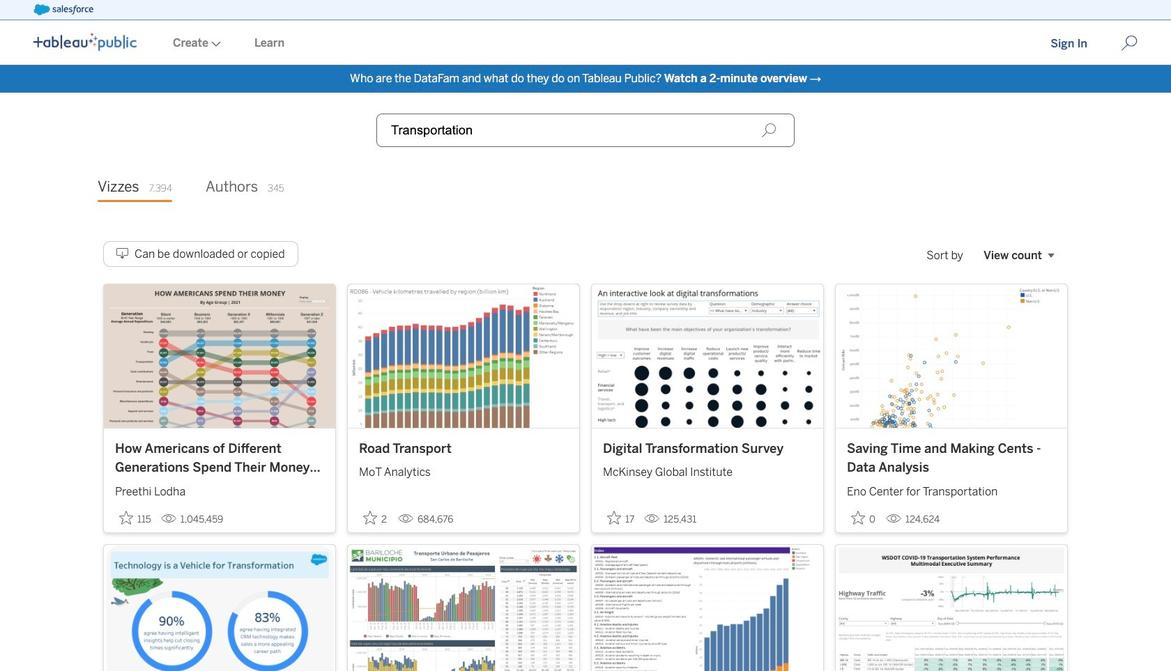 Task type: vqa. For each thing, say whether or not it's contained in the screenshot.
Featured ELEMENT
no



Task type: locate. For each thing, give the bounding box(es) containing it.
workbook thumbnail image
[[104, 284, 335, 428], [348, 284, 579, 428], [592, 284, 823, 428], [836, 284, 1068, 428], [104, 545, 335, 671], [348, 545, 579, 671], [592, 545, 823, 671], [836, 545, 1068, 671]]

add favorite image
[[363, 511, 377, 525]]

2 horizontal spatial add favorite image
[[851, 511, 865, 525]]

go to search image
[[1104, 35, 1155, 52]]

add favorite image
[[119, 511, 133, 525], [607, 511, 621, 525], [851, 511, 865, 525]]

0 horizontal spatial add favorite image
[[119, 511, 133, 525]]

Add Favorite button
[[115, 507, 155, 530], [359, 507, 393, 530], [603, 507, 639, 530], [847, 507, 881, 530]]

search image
[[761, 123, 777, 138]]

2 add favorite image from the left
[[607, 511, 621, 525]]

1 add favorite image from the left
[[119, 511, 133, 525]]

add favorite image for fourth add favorite button
[[851, 511, 865, 525]]

1 add favorite button from the left
[[115, 507, 155, 530]]

1 horizontal spatial add favorite image
[[607, 511, 621, 525]]

3 add favorite image from the left
[[851, 511, 865, 525]]

4 add favorite button from the left
[[847, 507, 881, 530]]

add favorite image for 3rd add favorite button from the left
[[607, 511, 621, 525]]



Task type: describe. For each thing, give the bounding box(es) containing it.
logo image
[[33, 33, 137, 51]]

create image
[[208, 41, 221, 47]]

3 add favorite button from the left
[[603, 507, 639, 530]]

salesforce logo image
[[33, 4, 93, 15]]

add favorite image for 1st add favorite button from the left
[[119, 511, 133, 525]]

Search input field
[[377, 114, 795, 147]]

2 add favorite button from the left
[[359, 507, 393, 530]]



